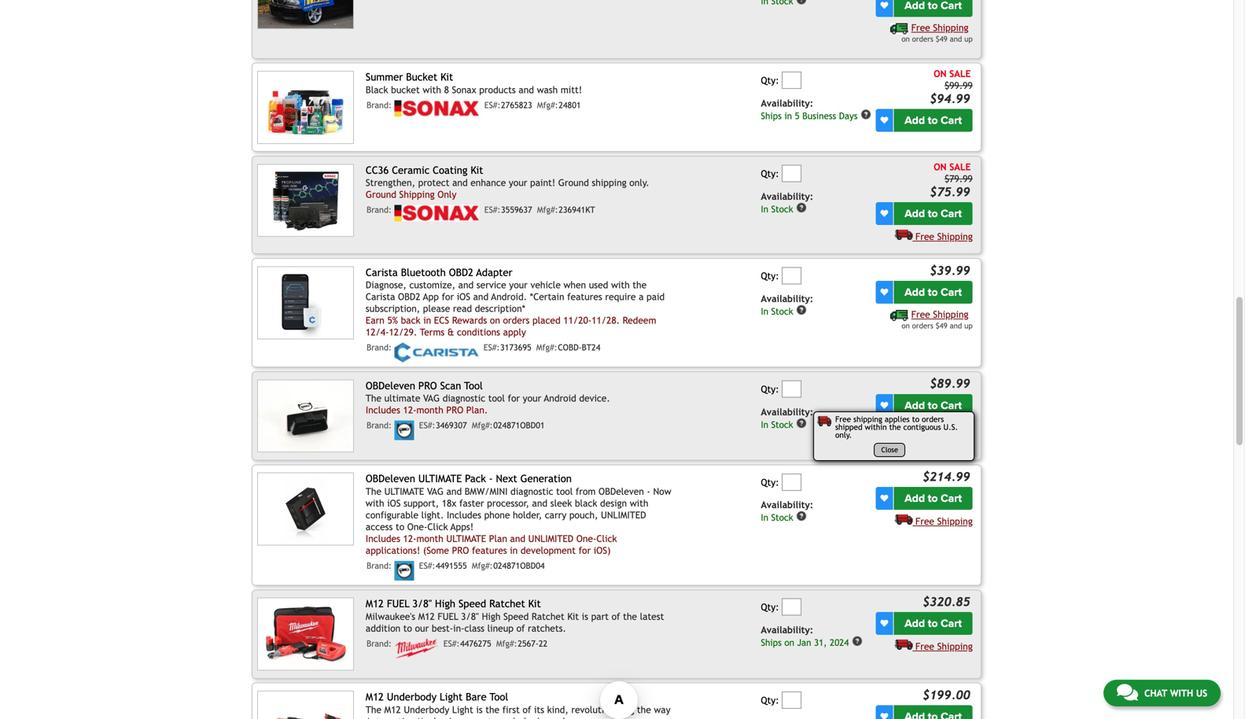 Task type: describe. For each thing, give the bounding box(es) containing it.
adapter
[[476, 266, 513, 278]]

light.
[[421, 509, 444, 520]]

0 vertical spatial 3/8"
[[412, 598, 432, 610]]

ships for $320.85
[[761, 637, 782, 648]]

obdeleven - corporate logo image for $89.99
[[395, 421, 414, 440]]

1 vertical spatial pro
[[446, 404, 464, 415]]

add for $214.99
[[905, 492, 925, 505]]

bucket
[[391, 84, 420, 95]]

on sale $79.99 $75.99
[[930, 161, 973, 199]]

automotive
[[366, 716, 414, 719]]

1 vertical spatial of
[[517, 623, 525, 634]]

1 horizontal spatial ground
[[558, 177, 589, 188]]

and inside cc36 ceramic coating kit strengthen, protect and enhance your paint! ground shipping only. ground shipping only
[[452, 177, 468, 188]]

placed
[[533, 315, 561, 326]]

to down the $214.99
[[928, 492, 938, 505]]

ships for on sale
[[761, 111, 782, 121]]

availability: in stock for $39.99
[[761, 293, 814, 317]]

and inside summer bucket kit black bucket with 8 sonax products and wash mitt!
[[519, 84, 534, 95]]

$214.99
[[923, 470, 970, 484]]

0 vertical spatial ultimate
[[418, 473, 462, 485]]

with left us
[[1170, 688, 1194, 699]]

1 vertical spatial fuel
[[438, 611, 458, 622]]

1 vertical spatial includes
[[447, 509, 481, 520]]

availability: for $39.99
[[761, 293, 814, 304]]

es#: 4476275 mfg#: 2567-22
[[444, 639, 548, 649]]

bt24
[[582, 343, 601, 353]]

stock for $214.99
[[771, 512, 793, 523]]

availability: for $320.85
[[761, 624, 814, 635]]

vag inside obdeleven pro scan tool the ultimate vag diagnostic tool for your android device. includes 12-month pro plan.
[[423, 393, 440, 404]]

0 vertical spatial underbody
[[387, 691, 437, 703]]

3469307
[[436, 421, 467, 430]]

free down the $214.99
[[916, 516, 935, 527]]

in for $39.99
[[761, 306, 769, 317]]

our
[[415, 623, 429, 634]]

strengthen,
[[366, 177, 415, 188]]

bare
[[466, 691, 487, 703]]

is inside m12 fuel 3/8" high speed ratchet kit milwaukee's m12 fuel 3/8" high speed ratchet kit is part of the latest addition to our best-in-class lineup of ratchets.
[[582, 611, 588, 622]]

scan
[[440, 379, 461, 392]]

the left the way
[[637, 704, 651, 715]]

to inside free shipping applies to orders shipped within the contiguous u.s. only. close
[[912, 415, 920, 424]]

add to wish list image for $89.99
[[881, 401, 889, 409]]

es#3469307 - 024871obd01 - obdeleven pro scan tool - the ultimate vag diagnostic tool for your android device. - obdeleven - audi volkswagen image
[[257, 379, 354, 452]]

ratchets.
[[528, 623, 566, 634]]

availability: for $89.99
[[761, 406, 814, 417]]

faster
[[459, 498, 484, 509]]

addition
[[366, 623, 401, 634]]

2 free shipping on orders $49 and up from the top
[[902, 309, 973, 330]]

question sign image for summer bucket kit
[[861, 109, 872, 120]]

free shipping applies to orders shipped within the contiguous u.s. only. close
[[835, 415, 958, 454]]

to down $75.99
[[928, 207, 938, 220]]

processor,
[[487, 498, 529, 509]]

obdeleven - corporate logo image for $214.99
[[395, 561, 414, 581]]

kit left part
[[567, 611, 579, 622]]

3559637
[[501, 205, 532, 215]]

5
[[795, 111, 800, 121]]

diagnostic inside obdeleven pro scan tool the ultimate vag diagnostic tool for your android device. includes 12-month pro plan.
[[443, 393, 485, 404]]

terms
[[420, 327, 445, 338]]

0 vertical spatial one-
[[407, 521, 427, 532]]

kind,
[[547, 704, 569, 715]]

0 horizontal spatial ratchet
[[489, 598, 525, 610]]

support,
[[404, 498, 439, 509]]

2567-
[[518, 639, 539, 649]]

holder,
[[513, 509, 542, 520]]

and right the plan
[[510, 533, 526, 544]]

mfg#: for $320.85
[[496, 639, 517, 649]]

shipping up $39.99
[[937, 231, 973, 242]]

to inside obdeleven ultimate pack - next generation the ultimate vag and bmw/mini diagnostic tool from obdeleven - now with ios support, 18x faster processor, and sleek black design with configurable light. includes phone holder, carry pouch, unlimited access to one-click apps! includes 12-month ultimate plan and unlimited one-click applications! (some pro features in development for ios)
[[396, 521, 405, 532]]

availability: for $214.99
[[761, 499, 814, 510]]

shipping up $99.99
[[933, 22, 969, 33]]

add for $89.99
[[905, 399, 925, 412]]

mfg#: for $89.99
[[472, 421, 493, 430]]

free up $39.99
[[916, 231, 935, 242]]

$99.99
[[945, 80, 973, 91]]

1 vertical spatial click
[[597, 533, 617, 544]]

es#: for $39.99
[[484, 343, 500, 353]]

qty: for $39.99
[[761, 270, 779, 281]]

availability: ships on jan 31, 2024
[[761, 624, 849, 648]]

*certain
[[530, 291, 564, 302]]

2 vertical spatial obdeleven
[[599, 486, 644, 497]]

add to wish list image for $75.99
[[881, 210, 889, 217]]

2765823
[[501, 100, 532, 110]]

sonax - corporate logo image for $94.99
[[395, 100, 480, 117]]

free down $39.99
[[912, 309, 930, 320]]

question sign image for obdeleven pro scan tool
[[796, 418, 807, 429]]

obdeleven ultimate pack - next generation link
[[366, 473, 572, 485]]

development
[[521, 545, 576, 556]]

1 availability: in stock from the top
[[761, 191, 814, 214]]

0 horizontal spatial -
[[489, 473, 493, 485]]

18x
[[442, 498, 457, 509]]

question sign image for $214.99
[[796, 511, 807, 522]]

free shipping for $89.99
[[916, 423, 973, 434]]

12/4-
[[366, 327, 389, 338]]

underbody
[[500, 716, 544, 719]]

sonax - corporate logo image for $75.99
[[395, 205, 480, 222]]

sonax
[[452, 84, 476, 95]]

carista - corporate logo image
[[395, 343, 479, 362]]

0 horizontal spatial click
[[427, 521, 448, 532]]

2 vertical spatial ultimate
[[446, 533, 486, 544]]

1 horizontal spatial obd2
[[449, 266, 473, 278]]

with up configurable
[[366, 498, 384, 509]]

free down $320.85 at the bottom of the page
[[916, 641, 935, 652]]

free up on sale $99.99 $94.99
[[912, 22, 930, 33]]

latest
[[640, 611, 664, 622]]

service
[[477, 279, 506, 290]]

0 horizontal spatial ground
[[366, 189, 396, 200]]

2 add to cart from the top
[[905, 207, 962, 220]]

0 vertical spatial speed
[[459, 598, 486, 610]]

used
[[589, 279, 608, 290]]

subscription,
[[366, 303, 420, 314]]

es#: down products
[[484, 100, 501, 110]]

configurable
[[366, 509, 419, 520]]

stock for $89.99
[[771, 419, 793, 430]]

add for $39.99
[[905, 285, 925, 299]]

pack
[[465, 473, 486, 485]]

obdeleven for $89.99
[[366, 379, 415, 392]]

free left u.s.
[[916, 423, 935, 434]]

the inside obdeleven ultimate pack - next generation the ultimate vag and bmw/mini diagnostic tool from obdeleven - now with ios support, 18x faster processor, and sleek black design with configurable light. includes phone holder, carry pouch, unlimited access to one-click apps! includes 12-month ultimate plan and unlimited one-click applications! (some pro features in development for ios)
[[366, 486, 382, 497]]

execute
[[463, 716, 497, 719]]

1 add from the top
[[905, 114, 925, 127]]

$75.99
[[930, 185, 970, 199]]

shipping down $39.99
[[933, 309, 969, 320]]

month inside obdeleven pro scan tool the ultimate vag diagnostic tool for your android device. includes 12-month pro plan.
[[417, 404, 444, 415]]

ceramic
[[392, 164, 430, 176]]

earn
[[366, 315, 385, 326]]

2 brand: from the top
[[367, 205, 392, 215]]

question sign image for $39.99
[[796, 304, 807, 315]]

and up holder, on the left bottom
[[532, 498, 548, 509]]

1 question sign image from the top
[[796, 0, 807, 5]]

1 qty: from the top
[[761, 75, 779, 86]]

within
[[865, 422, 887, 431]]

mfg#: down wash
[[537, 100, 558, 110]]

with right design
[[630, 498, 649, 509]]

2 add to cart button from the top
[[894, 202, 973, 225]]

design
[[600, 498, 627, 509]]

1 add to cart button from the top
[[894, 109, 973, 132]]

and down $39.99
[[950, 321, 962, 330]]

includes inside obdeleven pro scan tool the ultimate vag diagnostic tool for your android device. includes 12-month pro plan.
[[366, 404, 400, 415]]

$320.85
[[923, 595, 970, 609]]

1 vertical spatial 3/8"
[[461, 611, 479, 622]]

chat with us
[[1145, 688, 1208, 699]]

024871obd04
[[493, 561, 545, 571]]

mfg#: down paint!
[[537, 205, 558, 215]]

es#4476275 - 2567-22 - m12 fuel 3/8" high speed ratchet kit - milwaukee's m12 fuel 3/8" high speed ratchet kit is part of the latest addition to our best-in-class lineup of ratchets. - milwaukee - audi bmw volkswagen mercedes benz mini porsche image
[[257, 598, 354, 671]]

es#: for $214.99
[[419, 561, 435, 571]]

features inside carista bluetooth obd2 adapter diagnose, customize, and service your vehicle when used with the carista obd2 app for ios and android. *certain features require a paid subscription, please read description* earn 5% back in ecs rewards on orders placed 11/20-11/28. redeem 12/4-12/29. terms & conditions apply
[[567, 291, 602, 302]]

22
[[539, 639, 548, 649]]

question sign image for cc36 ceramic coating kit
[[796, 202, 807, 213]]

the up execute
[[486, 704, 500, 715]]

2 cart from the top
[[941, 207, 962, 220]]

8
[[444, 84, 449, 95]]

part
[[591, 611, 609, 622]]

products
[[479, 84, 516, 95]]

for inside obdeleven pro scan tool the ultimate vag diagnostic tool for your android device. includes 12-month pro plan.
[[508, 393, 520, 404]]

your for on sale
[[509, 177, 527, 188]]

shipping inside cc36 ceramic coating kit strengthen, protect and enhance your paint! ground shipping only. ground shipping only
[[592, 177, 627, 188]]

es#: 4491555 mfg#: 024871obd04
[[419, 561, 545, 571]]

m12 underbody light bare tool the m12 underbody light is the first of its kind, revolutionizing the way automotive mechanics execute underbody work.
[[366, 691, 671, 719]]

chat with us link
[[1104, 680, 1221, 706]]

on for $94.99
[[934, 68, 947, 79]]

1 add to wish list image from the top
[[881, 1, 889, 9]]

summer bucket kit link
[[366, 71, 453, 83]]

to inside m12 fuel 3/8" high speed ratchet kit milwaukee's m12 fuel 3/8" high speed ratchet kit is part of the latest addition to our best-in-class lineup of ratchets.
[[403, 623, 412, 634]]

with inside carista bluetooth obd2 adapter diagnose, customize, and service your vehicle when used with the carista obd2 app for ios and android. *certain features require a paid subscription, please read description* earn 5% back in ecs rewards on orders placed 11/20-11/28. redeem 12/4-12/29. terms & conditions apply
[[611, 279, 630, 290]]

to down $320.85 at the bottom of the page
[[928, 617, 938, 630]]

contiguous
[[904, 422, 941, 431]]

in-
[[453, 623, 465, 634]]

apps!
[[451, 521, 474, 532]]

shipping truck image
[[817, 415, 835, 426]]

cc36 ceramic coating kit strengthen, protect and enhance your paint! ground shipping only. ground shipping only
[[366, 164, 650, 200]]

&
[[448, 327, 454, 338]]

its
[[534, 704, 544, 715]]

$94.99
[[930, 92, 970, 106]]

on inside availability: ships on jan 31, 2024
[[785, 637, 795, 648]]

tool inside m12 underbody light bare tool the m12 underbody light is the first of its kind, revolutionizing the way automotive mechanics execute underbody work.
[[490, 691, 508, 703]]

black
[[366, 84, 388, 95]]

qty: for $199.00
[[761, 695, 779, 706]]

mechanics
[[417, 716, 460, 719]]

enhance
[[471, 177, 506, 188]]

1 vertical spatial one-
[[576, 533, 597, 544]]

2 $49 from the top
[[936, 321, 948, 330]]

1 cart from the top
[[941, 114, 962, 127]]

sale for $75.99
[[950, 161, 971, 172]]

stock for $39.99
[[771, 306, 793, 317]]

summer
[[366, 71, 403, 83]]

es#3173695 - cobd-bt24 - carista bluetooth obd2 adapter - diagnose, customize, and service your vehicle when used with the carista obd2 app for ios and android. *certain features require a paid subscription, please read description* - carista - audi bmw volkswagen mini porsche image
[[257, 266, 354, 339]]

require
[[605, 291, 636, 302]]

bluetooth
[[401, 266, 446, 278]]

obdeleven for $214.99
[[366, 473, 415, 485]]

and up the read
[[458, 279, 474, 290]]

back
[[401, 315, 421, 326]]

4476275
[[460, 639, 491, 649]]

es#2765823 - 24801 - summer bucket kit - black bucket with 8 sonax products and wash mitt! - sonax - audi bmw volkswagen mercedes benz mini porsche image
[[257, 71, 354, 144]]

cart for $39.99
[[941, 285, 962, 299]]

0 vertical spatial light
[[440, 691, 463, 703]]

way
[[654, 704, 671, 715]]

ios)
[[594, 545, 611, 556]]

kit up ratchets.
[[528, 598, 541, 610]]

apply
[[503, 327, 526, 338]]

from
[[576, 486, 596, 497]]

pouch,
[[569, 509, 598, 520]]

$39.99
[[930, 263, 970, 278]]

es#: for $89.99
[[419, 421, 435, 430]]

orders inside free shipping applies to orders shipped within the contiguous u.s. only. close
[[922, 415, 944, 424]]

shipping down "$89.99"
[[937, 423, 973, 434]]

in for $214.99
[[761, 512, 769, 523]]

u.s.
[[944, 422, 958, 431]]

1 vertical spatial speed
[[504, 611, 529, 622]]



Task type: locate. For each thing, give the bounding box(es) containing it.
4 brand: from the top
[[367, 421, 392, 430]]

tool up first
[[490, 691, 508, 703]]

the inside m12 fuel 3/8" high speed ratchet kit milwaukee's m12 fuel 3/8" high speed ratchet kit is part of the latest addition to our best-in-class lineup of ratchets.
[[623, 611, 637, 622]]

3 availability: from the top
[[761, 293, 814, 304]]

1 horizontal spatial tool
[[490, 691, 508, 703]]

0 vertical spatial ios
[[457, 291, 470, 302]]

5 add to cart button from the top
[[894, 487, 973, 510]]

mfg#: for $39.99
[[536, 343, 557, 353]]

4 qty: from the top
[[761, 383, 779, 394]]

mfg#: down plan. on the left
[[472, 421, 493, 430]]

sonax - corporate logo image
[[395, 100, 480, 117], [395, 205, 480, 222]]

on inside carista bluetooth obd2 adapter diagnose, customize, and service your vehicle when used with the carista obd2 app for ios and android. *certain features require a paid subscription, please read description* earn 5% back in ecs rewards on orders placed 11/20-11/28. redeem 12/4-12/29. terms & conditions apply
[[490, 315, 500, 326]]

tool inside obdeleven pro scan tool the ultimate vag diagnostic tool for your android device. includes 12-month pro plan.
[[488, 393, 505, 404]]

vag up 18x
[[427, 486, 444, 497]]

the inside obdeleven pro scan tool the ultimate vag diagnostic tool for your android device. includes 12-month pro plan.
[[366, 393, 382, 404]]

2 add to wish list image from the top
[[881, 210, 889, 217]]

1 horizontal spatial in
[[510, 545, 518, 556]]

shipping inside cc36 ceramic coating kit strengthen, protect and enhance your paint! ground shipping only. ground shipping only
[[399, 189, 435, 200]]

add to wish list image for $320.85
[[881, 620, 889, 628]]

availability: in stock for $214.99
[[761, 499, 814, 523]]

add to cart button up contiguous
[[894, 394, 973, 417]]

6 brand: from the top
[[367, 639, 392, 649]]

for left ios)
[[579, 545, 591, 556]]

add to cart button for $320.85
[[894, 612, 973, 635]]

free shipping image up close
[[895, 421, 913, 432]]

7 qty: from the top
[[761, 695, 779, 706]]

1 vertical spatial question sign image
[[796, 304, 807, 315]]

2 vertical spatial pro
[[452, 545, 469, 556]]

mfg#: for $214.99
[[472, 561, 493, 571]]

1 vertical spatial only.
[[835, 430, 852, 439]]

up down $39.99
[[965, 321, 973, 330]]

6 availability: from the top
[[761, 624, 814, 635]]

cart
[[941, 114, 962, 127], [941, 207, 962, 220], [941, 285, 962, 299], [941, 399, 962, 412], [941, 492, 962, 505], [941, 617, 962, 630]]

free shipping image for $89.99
[[895, 421, 913, 432]]

1 vertical spatial obdeleven
[[366, 473, 415, 485]]

3 add from the top
[[905, 285, 925, 299]]

1 12- from the top
[[403, 404, 417, 415]]

obd2
[[449, 266, 473, 278], [398, 291, 421, 302]]

6 cart from the top
[[941, 617, 962, 630]]

2 vertical spatial for
[[579, 545, 591, 556]]

speed
[[459, 598, 486, 610], [504, 611, 529, 622]]

next
[[496, 473, 517, 485]]

12- down ultimate
[[403, 404, 417, 415]]

and
[[950, 34, 962, 43], [519, 84, 534, 95], [452, 177, 468, 188], [458, 279, 474, 290], [473, 291, 489, 302], [950, 321, 962, 330], [447, 486, 462, 497], [532, 498, 548, 509], [510, 533, 526, 544]]

1 horizontal spatial -
[[647, 486, 651, 497]]

plan.
[[466, 404, 488, 415]]

only. inside cc36 ceramic coating kit strengthen, protect and enhance your paint! ground shipping only. ground shipping only
[[630, 177, 650, 188]]

es#: left the "3559637"
[[484, 205, 501, 215]]

and up 18x
[[447, 486, 462, 497]]

0 vertical spatial of
[[612, 611, 620, 622]]

2 add from the top
[[905, 207, 925, 220]]

ground up 236941kt
[[558, 177, 589, 188]]

to right applies
[[912, 415, 920, 424]]

to left our at the bottom
[[403, 623, 412, 634]]

1 horizontal spatial is
[[582, 611, 588, 622]]

availability: in stock
[[761, 191, 814, 214], [761, 293, 814, 317], [761, 406, 814, 430], [761, 499, 814, 523]]

1 vertical spatial vag
[[427, 486, 444, 497]]

4 availability: from the top
[[761, 406, 814, 417]]

orders inside carista bluetooth obd2 adapter diagnose, customize, and service your vehicle when used with the carista obd2 app for ios and android. *certain features require a paid subscription, please read description* earn 5% back in ecs rewards on orders placed 11/20-11/28. redeem 12/4-12/29. terms & conditions apply
[[503, 315, 530, 326]]

(some
[[423, 545, 449, 556]]

0 horizontal spatial speed
[[459, 598, 486, 610]]

m12 fuel 3/8" high speed ratchet kit milwaukee's m12 fuel 3/8" high speed ratchet kit is part of the latest addition to our best-in-class lineup of ratchets.
[[366, 598, 664, 634]]

2024
[[830, 637, 849, 648]]

chat
[[1145, 688, 1168, 699]]

now
[[653, 486, 671, 497]]

for inside obdeleven ultimate pack - next generation the ultimate vag and bmw/mini diagnostic tool from obdeleven - now with ios support, 18x faster processor, and sleek black design with configurable light. includes phone holder, carry pouch, unlimited access to one-click apps! includes 12-month ultimate plan and unlimited one-click applications! (some pro features in development for ios)
[[579, 545, 591, 556]]

2 add to wish list image from the top
[[881, 288, 889, 296]]

0 vertical spatial on
[[934, 68, 947, 79]]

to down $94.99
[[928, 114, 938, 127]]

12- inside obdeleven ultimate pack - next generation the ultimate vag and bmw/mini diagnostic tool from obdeleven - now with ios support, 18x faster processor, and sleek black design with configurable light. includes phone holder, carry pouch, unlimited access to one-click apps! includes 12-month ultimate plan and unlimited one-click applications! (some pro features in development for ios)
[[403, 533, 417, 544]]

5 add to cart from the top
[[905, 492, 962, 505]]

5 cart from the top
[[941, 492, 962, 505]]

qty: for $89.99
[[761, 383, 779, 394]]

pro up 3469307
[[446, 404, 464, 415]]

1 vertical spatial features
[[472, 545, 507, 556]]

2 stock from the top
[[771, 306, 793, 317]]

free shipping on orders $49 and up down $39.99
[[902, 309, 973, 330]]

kit
[[441, 71, 453, 83], [471, 164, 483, 176], [528, 598, 541, 610], [567, 611, 579, 622]]

brand: for $39.99
[[367, 343, 392, 353]]

1 free shipping on orders $49 and up from the top
[[902, 22, 973, 43]]

fuel up best-
[[438, 611, 458, 622]]

question sign image for m12 fuel 3/8" high speed ratchet kit
[[852, 636, 863, 647]]

3173695
[[500, 343, 532, 353]]

add to cart button
[[894, 109, 973, 132], [894, 202, 973, 225], [894, 281, 973, 304], [894, 394, 973, 417], [894, 487, 973, 510], [894, 612, 973, 635]]

3 stock from the top
[[771, 419, 793, 430]]

tool
[[464, 379, 483, 392], [490, 691, 508, 703]]

for up please
[[442, 291, 454, 302]]

es#4476344 - 2126-20 - m12 underbody light bare tool - the m12 underbody light is the first of its kind, revolutionizing the way automotive mechanics execute underbody work. - milwaukee - audi bmw volkswagen mercedes benz mini porsche image
[[257, 691, 354, 719]]

6 qty: from the top
[[761, 602, 779, 613]]

days
[[839, 111, 858, 121]]

obdeleven pro scan tool the ultimate vag diagnostic tool for your android device. includes 12-month pro plan.
[[366, 379, 610, 415]]

m12
[[366, 598, 384, 610], [418, 611, 435, 622], [366, 691, 384, 703], [384, 704, 401, 715]]

4 add to cart button from the top
[[894, 394, 973, 417]]

2 free shipping image from the top
[[895, 514, 913, 525]]

add to wish list image for $199.00
[[881, 713, 889, 719]]

on
[[902, 34, 910, 43], [490, 315, 500, 326], [902, 321, 910, 330], [785, 637, 795, 648]]

diagnostic inside obdeleven ultimate pack - next generation the ultimate vag and bmw/mini diagnostic tool from obdeleven - now with ios support, 18x faster processor, and sleek black design with configurable light. includes phone holder, carry pouch, unlimited access to one-click apps! includes 12-month ultimate plan and unlimited one-click applications! (some pro features in development for ios)
[[511, 486, 553, 497]]

0 horizontal spatial shipping
[[592, 177, 627, 188]]

2 free shipping from the top
[[916, 423, 973, 434]]

0 vertical spatial month
[[417, 404, 444, 415]]

in inside obdeleven ultimate pack - next generation the ultimate vag and bmw/mini diagnostic tool from obdeleven - now with ios support, 18x faster processor, and sleek black design with configurable light. includes phone holder, carry pouch, unlimited access to one-click apps! includes 12-month ultimate plan and unlimited one-click applications! (some pro features in development for ios)
[[510, 545, 518, 556]]

carry
[[545, 509, 567, 520]]

3 add to cart from the top
[[905, 285, 962, 299]]

1 horizontal spatial fuel
[[438, 611, 458, 622]]

1 sale from the top
[[950, 68, 971, 79]]

device.
[[579, 393, 610, 404]]

6 add to cart button from the top
[[894, 612, 973, 635]]

add to cart for $214.99
[[905, 492, 962, 505]]

0 vertical spatial sonax - corporate logo image
[[395, 100, 480, 117]]

applications!
[[366, 545, 420, 556]]

add to cart button for $214.99
[[894, 487, 973, 510]]

your for $39.99
[[509, 279, 528, 290]]

11/20-
[[564, 315, 592, 326]]

cart for $214.99
[[941, 492, 962, 505]]

2 vertical spatial your
[[523, 393, 541, 404]]

pro left the scan
[[418, 379, 437, 392]]

2 up from the top
[[965, 321, 973, 330]]

1 vertical spatial ultimate
[[384, 486, 424, 497]]

shipping down the $214.99
[[937, 516, 973, 527]]

1 horizontal spatial only.
[[835, 430, 852, 439]]

0 vertical spatial is
[[582, 611, 588, 622]]

obd2 up customize,
[[449, 266, 473, 278]]

1 vertical spatial ground
[[366, 189, 396, 200]]

milwaukee - corporate logo image
[[395, 639, 439, 658]]

of up underbody
[[523, 704, 531, 715]]

add to cart button down $94.99
[[894, 109, 973, 132]]

on inside on sale $79.99 $75.99
[[934, 161, 947, 172]]

high up lineup
[[482, 611, 501, 622]]

1 vertical spatial on
[[934, 161, 947, 172]]

the inside carista bluetooth obd2 adapter diagnose, customize, and service your vehicle when used with the carista obd2 app for ios and android. *certain features require a paid subscription, please read description* earn 5% back in ecs rewards on orders placed 11/20-11/28. redeem 12/4-12/29. terms & conditions apply
[[633, 279, 647, 290]]

1 horizontal spatial ratchet
[[532, 611, 565, 622]]

2 on from the top
[[934, 161, 947, 172]]

sleek
[[550, 498, 572, 509]]

5%
[[387, 315, 398, 326]]

add to cart button for $89.99
[[894, 394, 973, 417]]

0 vertical spatial -
[[489, 473, 493, 485]]

4 add from the top
[[905, 399, 925, 412]]

mfg#:
[[537, 100, 558, 110], [537, 205, 558, 215], [536, 343, 557, 353], [472, 421, 493, 430], [472, 561, 493, 571], [496, 639, 517, 649]]

add to cart button for $39.99
[[894, 281, 973, 304]]

high
[[435, 598, 456, 610], [482, 611, 501, 622]]

orders up on sale $99.99 $94.99
[[912, 34, 934, 43]]

for up 024871obd01
[[508, 393, 520, 404]]

light up mechanics
[[440, 691, 463, 703]]

5 qty: from the top
[[761, 477, 779, 488]]

add to cart for $39.99
[[905, 285, 962, 299]]

1 vertical spatial light
[[452, 704, 473, 715]]

es#3559637 - 236941kt - cc36 ceramic coating kit - strengthen, protect and enhance your paint! ground shipping only. - sonax - audi bmw volkswagen mercedes benz mini porsche image
[[257, 164, 354, 237]]

obdeleven inside obdeleven pro scan tool the ultimate vag diagnostic tool for your android device. includes 12-month pro plan.
[[366, 379, 415, 392]]

carista
[[366, 266, 398, 278], [366, 291, 395, 302]]

for inside carista bluetooth obd2 adapter diagnose, customize, and service your vehicle when used with the carista obd2 app for ios and android. *certain features require a paid subscription, please read description* earn 5% back in ecs rewards on orders placed 11/20-11/28. redeem 12/4-12/29. terms & conditions apply
[[442, 291, 454, 302]]

work.
[[547, 716, 571, 719]]

3 question sign image from the top
[[796, 511, 807, 522]]

2 vertical spatial add to wish list image
[[881, 495, 889, 503]]

on up $99.99
[[934, 68, 947, 79]]

0 horizontal spatial obd2
[[398, 291, 421, 302]]

vag
[[423, 393, 440, 404], [427, 486, 444, 497]]

your inside carista bluetooth obd2 adapter diagnose, customize, and service your vehicle when used with the carista obd2 app for ios and android. *certain features require a paid subscription, please read description* earn 5% back in ecs rewards on orders placed 11/20-11/28. redeem 12/4-12/29. terms & conditions apply
[[509, 279, 528, 290]]

a
[[639, 291, 644, 302]]

1 horizontal spatial unlimited
[[601, 509, 646, 520]]

underbody
[[387, 691, 437, 703], [404, 704, 449, 715]]

1 vertical spatial ratchet
[[532, 611, 565, 622]]

vag inside obdeleven ultimate pack - next generation the ultimate vag and bmw/mini diagnostic tool from obdeleven - now with ios support, 18x faster processor, and sleek black design with configurable light. includes phone holder, carry pouch, unlimited access to one-click apps! includes 12-month ultimate plan and unlimited one-click applications! (some pro features in development for ios)
[[427, 486, 444, 497]]

the inside m12 underbody light bare tool the m12 underbody light is the first of its kind, revolutionizing the way automotive mechanics execute underbody work.
[[366, 704, 382, 715]]

tool inside obdeleven ultimate pack - next generation the ultimate vag and bmw/mini diagnostic tool from obdeleven - now with ios support, 18x faster processor, and sleek black design with configurable light. includes phone holder, carry pouch, unlimited access to one-click apps! includes 12-month ultimate plan and unlimited one-click applications! (some pro features in development for ios)
[[556, 486, 573, 497]]

cart down $320.85 at the bottom of the page
[[941, 617, 962, 630]]

$79.99
[[945, 173, 973, 184]]

0 vertical spatial features
[[567, 291, 602, 302]]

speed up lineup
[[504, 611, 529, 622]]

0 horizontal spatial ios
[[387, 498, 401, 509]]

obdeleven up design
[[599, 486, 644, 497]]

diagnostic
[[443, 393, 485, 404], [511, 486, 553, 497]]

1 vertical spatial diagnostic
[[511, 486, 553, 497]]

add to cart for $89.99
[[905, 399, 962, 412]]

0 horizontal spatial one-
[[407, 521, 427, 532]]

5 brand: from the top
[[367, 561, 392, 571]]

pro up 4491555
[[452, 545, 469, 556]]

31,
[[814, 637, 827, 648]]

sale inside on sale $99.99 $94.99
[[950, 68, 971, 79]]

3 availability: in stock from the top
[[761, 406, 814, 430]]

add to cart
[[905, 114, 962, 127], [905, 207, 962, 220], [905, 285, 962, 299], [905, 399, 962, 412], [905, 492, 962, 505], [905, 617, 962, 630]]

availability: inside availability: ships in 5 business days
[[761, 97, 814, 109]]

0 horizontal spatial tool
[[488, 393, 505, 404]]

1 vertical spatial shipping
[[854, 415, 883, 424]]

shipping down "protect"
[[399, 189, 435, 200]]

diagnostic down generation
[[511, 486, 553, 497]]

0 vertical spatial add to wish list image
[[881, 116, 889, 124]]

0 horizontal spatial diagnostic
[[443, 393, 485, 404]]

ios inside obdeleven ultimate pack - next generation the ultimate vag and bmw/mini diagnostic tool from obdeleven - now with ios support, 18x faster processor, and sleek black design with configurable light. includes phone holder, carry pouch, unlimited access to one-click apps! includes 12-month ultimate plan and unlimited one-click applications! (some pro features in development for ios)
[[387, 498, 401, 509]]

cobd-
[[558, 343, 582, 353]]

None text field
[[782, 692, 802, 709]]

brand: for $320.85
[[367, 639, 392, 649]]

android
[[544, 393, 576, 404]]

0 vertical spatial high
[[435, 598, 456, 610]]

0 vertical spatial up
[[965, 34, 973, 43]]

with up require
[[611, 279, 630, 290]]

free shipping for $214.99
[[916, 516, 973, 527]]

ios inside carista bluetooth obd2 adapter diagnose, customize, and service your vehicle when used with the carista obd2 app for ios and android. *certain features require a paid subscription, please read description* earn 5% back in ecs rewards on orders placed 11/20-11/28. redeem 12/4-12/29. terms & conditions apply
[[457, 291, 470, 302]]

1 brand: from the top
[[367, 100, 392, 110]]

free shipping for $320.85
[[916, 641, 973, 652]]

2 month from the top
[[417, 533, 444, 544]]

in up 024871obd04
[[510, 545, 518, 556]]

0 vertical spatial includes
[[366, 404, 400, 415]]

3/8" up class
[[461, 611, 479, 622]]

free shipping image for $214.99
[[895, 514, 913, 525]]

cart for $320.85
[[941, 617, 962, 630]]

availability: inside availability: ships on jan 31, 2024
[[761, 624, 814, 635]]

sonax - corporate logo image down only
[[395, 205, 480, 222]]

add to cart down $39.99
[[905, 285, 962, 299]]

2 horizontal spatial for
[[579, 545, 591, 556]]

12- inside obdeleven pro scan tool the ultimate vag diagnostic tool for your android device. includes 12-month pro plan.
[[403, 404, 417, 415]]

ultimate up 18x
[[418, 473, 462, 485]]

2 availability: in stock from the top
[[761, 293, 814, 317]]

free shipping up $39.99
[[916, 231, 973, 242]]

0 horizontal spatial is
[[476, 704, 483, 715]]

2 obdeleven - corporate logo image from the top
[[395, 561, 414, 581]]

1 on from the top
[[934, 68, 947, 79]]

1 vertical spatial carista
[[366, 291, 395, 302]]

sale
[[950, 68, 971, 79], [950, 161, 971, 172]]

mitt!
[[561, 84, 582, 95]]

tool right the scan
[[464, 379, 483, 392]]

es#: 3173695 mfg#: cobd-bt24
[[484, 343, 601, 353]]

4 cart from the top
[[941, 399, 962, 412]]

0 vertical spatial vag
[[423, 393, 440, 404]]

-
[[489, 473, 493, 485], [647, 486, 651, 497]]

4 add to cart from the top
[[905, 399, 962, 412]]

comments image
[[1117, 683, 1138, 702]]

4 availability: in stock from the top
[[761, 499, 814, 523]]

add to cart down $75.99
[[905, 207, 962, 220]]

question sign image
[[861, 109, 872, 120], [796, 202, 807, 213], [796, 418, 807, 429], [852, 636, 863, 647]]

0 vertical spatial in
[[785, 111, 792, 121]]

in for $89.99
[[761, 419, 769, 430]]

vag down obdeleven pro scan tool link at the bottom of the page
[[423, 393, 440, 404]]

the up the a
[[633, 279, 647, 290]]

2 12- from the top
[[403, 533, 417, 544]]

es#: 3559637 mfg#: 236941kt
[[484, 205, 595, 215]]

4 free shipping from the top
[[916, 641, 973, 652]]

obdeleven - corporate logo image down ultimate
[[395, 421, 414, 440]]

0 vertical spatial free shipping on orders $49 and up
[[902, 22, 973, 43]]

es#: down conditions
[[484, 343, 500, 353]]

1 vertical spatial sale
[[950, 161, 971, 172]]

ios
[[457, 291, 470, 302], [387, 498, 401, 509]]

1 vertical spatial free shipping on orders $49 and up
[[902, 309, 973, 330]]

and down "service"
[[473, 291, 489, 302]]

orders down $39.99
[[912, 321, 934, 330]]

ships inside availability: ships on jan 31, 2024
[[761, 637, 782, 648]]

your inside obdeleven pro scan tool the ultimate vag diagnostic tool for your android device. includes 12-month pro plan.
[[523, 393, 541, 404]]

2 horizontal spatial in
[[785, 111, 792, 121]]

month down obdeleven pro scan tool link at the bottom of the page
[[417, 404, 444, 415]]

ships inside availability: ships in 5 business days
[[761, 111, 782, 121]]

brand: down ultimate
[[367, 421, 392, 430]]

4 stock from the top
[[771, 512, 793, 523]]

1 vertical spatial high
[[482, 611, 501, 622]]

add to wish list image
[[881, 1, 889, 9], [881, 288, 889, 296], [881, 401, 889, 409], [881, 620, 889, 628], [881, 713, 889, 719]]

is inside m12 underbody light bare tool the m12 underbody light is the first of its kind, revolutionizing the way automotive mechanics execute underbody work.
[[476, 704, 483, 715]]

on sale $99.99 $94.99
[[930, 68, 973, 106]]

summer bucket kit black bucket with 8 sonax products and wash mitt!
[[366, 71, 582, 95]]

access
[[366, 521, 393, 532]]

12/29.
[[389, 327, 417, 338]]

cart for $89.99
[[941, 399, 962, 412]]

es#: 2765823 mfg#: 24801
[[484, 100, 581, 110]]

in inside carista bluetooth obd2 adapter diagnose, customize, and service your vehicle when used with the carista obd2 app for ios and android. *certain features require a paid subscription, please read description* earn 5% back in ecs rewards on orders placed 11/20-11/28. redeem 12/4-12/29. terms & conditions apply
[[423, 315, 431, 326]]

0 horizontal spatial 3/8"
[[412, 598, 432, 610]]

shipping up 236941kt
[[592, 177, 627, 188]]

carista up diagnose,
[[366, 266, 398, 278]]

2 qty: from the top
[[761, 168, 779, 179]]

1 vertical spatial tool
[[556, 486, 573, 497]]

1 vertical spatial underbody
[[404, 704, 449, 715]]

1 add to wish list image from the top
[[881, 116, 889, 124]]

brand: for $214.99
[[367, 561, 392, 571]]

features inside obdeleven ultimate pack - next generation the ultimate vag and bmw/mini diagnostic tool from obdeleven - now with ios support, 18x faster processor, and sleek black design with configurable light. includes phone holder, carry pouch, unlimited access to one-click apps! includes 12-month ultimate plan and unlimited one-click applications! (some pro features in development for ios)
[[472, 545, 507, 556]]

add to wish list image for $39.99
[[881, 288, 889, 296]]

0 vertical spatial the
[[366, 393, 382, 404]]

shipping left applies
[[854, 415, 883, 424]]

0 vertical spatial carista
[[366, 266, 398, 278]]

3 add to cart button from the top
[[894, 281, 973, 304]]

1 in from the top
[[761, 204, 769, 214]]

only. inside free shipping applies to orders shipped within the contiguous u.s. only. close
[[835, 430, 852, 439]]

2 availability: from the top
[[761, 191, 814, 202]]

2 ships from the top
[[761, 637, 782, 648]]

2 vertical spatial in
[[510, 545, 518, 556]]

your inside cc36 ceramic coating kit strengthen, protect and enhance your paint! ground shipping only. ground shipping only
[[509, 177, 527, 188]]

the up automotive
[[366, 704, 382, 715]]

1 vertical spatial is
[[476, 704, 483, 715]]

$49 down $39.99
[[936, 321, 948, 330]]

1 free shipping image from the top
[[895, 421, 913, 432]]

2 sonax - corporate logo image from the top
[[395, 205, 480, 222]]

1 vertical spatial unlimited
[[528, 533, 574, 544]]

month inside obdeleven ultimate pack - next generation the ultimate vag and bmw/mini diagnostic tool from obdeleven - now with ios support, 18x faster processor, and sleek black design with configurable light. includes phone holder, carry pouch, unlimited access to one-click apps! includes 12-month ultimate plan and unlimited one-click applications! (some pro features in development for ios)
[[417, 533, 444, 544]]

free inside free shipping applies to orders shipped within the contiguous u.s. only. close
[[835, 415, 851, 424]]

1 add to cart from the top
[[905, 114, 962, 127]]

1 availability: from the top
[[761, 97, 814, 109]]

2 vertical spatial the
[[366, 704, 382, 715]]

1 free shipping from the top
[[916, 231, 973, 242]]

cc36 ceramic coating kit link
[[366, 164, 483, 176]]

2 carista from the top
[[366, 291, 395, 302]]

2 sale from the top
[[950, 161, 971, 172]]

sale inside on sale $79.99 $75.99
[[950, 161, 971, 172]]

0 vertical spatial tool
[[464, 379, 483, 392]]

pro
[[418, 379, 437, 392], [446, 404, 464, 415], [452, 545, 469, 556]]

click
[[427, 521, 448, 532], [597, 533, 617, 544]]

qty: for $320.85
[[761, 602, 779, 613]]

obdeleven - corporate logo image down applications!
[[395, 561, 414, 581]]

2 vertical spatial includes
[[366, 533, 400, 544]]

4 in from the top
[[761, 512, 769, 523]]

pro inside obdeleven ultimate pack - next generation the ultimate vag and bmw/mini diagnostic tool from obdeleven - now with ios support, 18x faster processor, and sleek black design with configurable light. includes phone holder, carry pouch, unlimited access to one-click apps! includes 12-month ultimate plan and unlimited one-click applications! (some pro features in development for ios)
[[452, 545, 469, 556]]

0 vertical spatial ships
[[761, 111, 782, 121]]

first
[[502, 704, 520, 715]]

6 add to cart from the top
[[905, 617, 962, 630]]

the left ultimate
[[366, 393, 382, 404]]

diagnostic up plan. on the left
[[443, 393, 485, 404]]

0 vertical spatial ground
[[558, 177, 589, 188]]

1 carista from the top
[[366, 266, 398, 278]]

on for $75.99
[[934, 161, 947, 172]]

2 question sign image from the top
[[796, 304, 807, 315]]

of inside m12 underbody light bare tool the m12 underbody light is the first of its kind, revolutionizing the way automotive mechanics execute underbody work.
[[523, 704, 531, 715]]

1 horizontal spatial tool
[[556, 486, 573, 497]]

unlimited up development
[[528, 533, 574, 544]]

obdeleven - corporate logo image
[[395, 421, 414, 440], [395, 561, 414, 581]]

add to wish list image for $94.99
[[881, 116, 889, 124]]

1 vertical spatial for
[[508, 393, 520, 404]]

es#: left 3469307
[[419, 421, 435, 430]]

the inside free shipping applies to orders shipped within the contiguous u.s. only. close
[[889, 422, 901, 431]]

sale up $79.99
[[950, 161, 971, 172]]

availability: ships in 5 business days
[[761, 97, 858, 121]]

2 in from the top
[[761, 306, 769, 317]]

free shipping
[[916, 231, 973, 242], [916, 423, 973, 434], [916, 516, 973, 527], [916, 641, 973, 652]]

1 horizontal spatial 3/8"
[[461, 611, 479, 622]]

free shipping image
[[891, 23, 909, 34], [895, 229, 913, 240], [891, 310, 909, 321], [895, 639, 913, 650]]

0 horizontal spatial only.
[[630, 177, 650, 188]]

5 add from the top
[[905, 492, 925, 505]]

ships left 5
[[761, 111, 782, 121]]

2 the from the top
[[366, 486, 382, 497]]

the
[[633, 279, 647, 290], [889, 422, 901, 431], [623, 611, 637, 622], [486, 704, 500, 715], [637, 704, 651, 715]]

one-
[[407, 521, 427, 532], [576, 533, 597, 544]]

0 horizontal spatial unlimited
[[528, 533, 574, 544]]

question sign image
[[796, 0, 807, 5], [796, 304, 807, 315], [796, 511, 807, 522]]

es#: down in-
[[444, 639, 460, 649]]

shipping inside free shipping applies to orders shipped within the contiguous u.s. only. close
[[854, 415, 883, 424]]

1 horizontal spatial shipping
[[854, 415, 883, 424]]

plan
[[489, 533, 507, 544]]

3 add to wish list image from the top
[[881, 495, 889, 503]]

1 stock from the top
[[771, 204, 793, 214]]

1 the from the top
[[366, 393, 382, 404]]

0 vertical spatial ratchet
[[489, 598, 525, 610]]

3 qty: from the top
[[761, 270, 779, 281]]

1 vertical spatial ios
[[387, 498, 401, 509]]

1 vertical spatial obd2
[[398, 291, 421, 302]]

1 month from the top
[[417, 404, 444, 415]]

ships
[[761, 111, 782, 121], [761, 637, 782, 648]]

1 horizontal spatial diagnostic
[[511, 486, 553, 497]]

and up $99.99
[[950, 34, 962, 43]]

tool up es#: 3469307 mfg#: 024871obd01
[[488, 393, 505, 404]]

3 brand: from the top
[[367, 343, 392, 353]]

1 vertical spatial sonax - corporate logo image
[[395, 205, 480, 222]]

includes down access
[[366, 533, 400, 544]]

4 add to wish list image from the top
[[881, 620, 889, 628]]

brand: for $89.99
[[367, 421, 392, 430]]

shipping
[[933, 22, 969, 33], [399, 189, 435, 200], [937, 231, 973, 242], [933, 309, 969, 320], [937, 423, 973, 434], [937, 516, 973, 527], [937, 641, 973, 652]]

on inside on sale $99.99 $94.99
[[934, 68, 947, 79]]

sale for $94.99
[[950, 68, 971, 79]]

one- down light.
[[407, 521, 427, 532]]

es#: down (some
[[419, 561, 435, 571]]

1 ships from the top
[[761, 111, 782, 121]]

to
[[928, 114, 938, 127], [928, 207, 938, 220], [928, 285, 938, 299], [928, 399, 938, 412], [912, 415, 920, 424], [928, 492, 938, 505], [396, 521, 405, 532], [928, 617, 938, 630], [403, 623, 412, 634]]

shipping down $320.85 at the bottom of the page
[[937, 641, 973, 652]]

1 obdeleven - corporate logo image from the top
[[395, 421, 414, 440]]

customize,
[[409, 279, 456, 290]]

0 vertical spatial $49
[[936, 34, 948, 43]]

with inside summer bucket kit black bucket with 8 sonax products and wash mitt!
[[423, 84, 441, 95]]

free shipping down "$89.99"
[[916, 423, 973, 434]]

ios for $214.99
[[387, 498, 401, 509]]

milwaukee's
[[366, 611, 415, 622]]

on up $79.99
[[934, 161, 947, 172]]

ios for $39.99
[[457, 291, 470, 302]]

rewards
[[452, 315, 487, 326]]

brand: down 12/4-
[[367, 343, 392, 353]]

tool inside obdeleven pro scan tool the ultimate vag diagnostic tool for your android device. includes 12-month pro plan.
[[464, 379, 483, 392]]

qty: for $214.99
[[761, 477, 779, 488]]

obdeleven pro scan tool link
[[366, 379, 483, 392]]

your up android.
[[509, 279, 528, 290]]

3 in from the top
[[761, 419, 769, 430]]

kit inside summer bucket kit black bucket with 8 sonax products and wash mitt!
[[441, 71, 453, 83]]

024871obd01
[[493, 421, 545, 430]]

add to cart for $320.85
[[905, 617, 962, 630]]

es#: for $320.85
[[444, 639, 460, 649]]

bmw/mini
[[465, 486, 508, 497]]

None text field
[[782, 72, 802, 89], [782, 165, 802, 182], [782, 267, 802, 284], [782, 380, 802, 398], [782, 473, 802, 491], [782, 598, 802, 616], [782, 72, 802, 89], [782, 165, 802, 182], [782, 267, 802, 284], [782, 380, 802, 398], [782, 473, 802, 491], [782, 598, 802, 616]]

$199.00
[[923, 688, 970, 702]]

3 cart from the top
[[941, 285, 962, 299]]

3 free shipping from the top
[[916, 516, 973, 527]]

brand: down black
[[367, 100, 392, 110]]

tool up sleek
[[556, 486, 573, 497]]

5 add to wish list image from the top
[[881, 713, 889, 719]]

brand: down addition at the left of the page
[[367, 639, 392, 649]]

paid
[[647, 291, 665, 302]]

0 horizontal spatial in
[[423, 315, 431, 326]]

kit inside cc36 ceramic coating kit strengthen, protect and enhance your paint! ground shipping only. ground shipping only
[[471, 164, 483, 176]]

orders up apply
[[503, 315, 530, 326]]

0 vertical spatial fuel
[[387, 598, 410, 610]]

0 vertical spatial obdeleven
[[366, 379, 415, 392]]

0 vertical spatial pro
[[418, 379, 437, 392]]

of up 2567-
[[517, 623, 525, 634]]

es#4491555 - 024871obd04 - obdeleven ultimate pack - next generation - the ultimate vag and bmw/mini diagnostic tool from obdeleven - now with ios support, 18x faster processor, and sleek black design with configurable light. includes phone holder, carry pouch, unlimited access to one-click apps! - obdeleven - audi bmw volkswagen mini image
[[257, 473, 354, 546]]

add to cart down the $214.99
[[905, 492, 962, 505]]

es#3130748 - 019744tms01a - turner magnetic fender cover - protect your paint while working on your car! - schwaben - audi bmw volkswagen mercedes benz mini porsche image
[[257, 0, 354, 29]]

and up es#: 2765823 mfg#: 24801
[[519, 84, 534, 95]]

your
[[509, 177, 527, 188], [509, 279, 528, 290], [523, 393, 541, 404]]

kit up enhance
[[471, 164, 483, 176]]

app
[[423, 291, 439, 302]]

class
[[465, 623, 485, 634]]

add to wish list image
[[881, 116, 889, 124], [881, 210, 889, 217], [881, 495, 889, 503]]

1 horizontal spatial speed
[[504, 611, 529, 622]]

and down coating at the left top of page
[[452, 177, 468, 188]]

$89.99
[[930, 377, 970, 391]]

- up bmw/mini
[[489, 473, 493, 485]]

availability:
[[761, 97, 814, 109], [761, 191, 814, 202], [761, 293, 814, 304], [761, 406, 814, 417], [761, 499, 814, 510], [761, 624, 814, 635]]

0 vertical spatial obd2
[[449, 266, 473, 278]]

features down the plan
[[472, 545, 507, 556]]

12-
[[403, 404, 417, 415], [403, 533, 417, 544]]

free left within
[[835, 415, 851, 424]]

to down $39.99
[[928, 285, 938, 299]]

3 the from the top
[[366, 704, 382, 715]]

free shipping image
[[895, 421, 913, 432], [895, 514, 913, 525]]

1 vertical spatial -
[[647, 486, 651, 497]]

qty:
[[761, 75, 779, 86], [761, 168, 779, 179], [761, 270, 779, 281], [761, 383, 779, 394], [761, 477, 779, 488], [761, 602, 779, 613], [761, 695, 779, 706]]

1 sonax - corporate logo image from the top
[[395, 100, 480, 117]]

3 add to wish list image from the top
[[881, 401, 889, 409]]

1 vertical spatial month
[[417, 533, 444, 544]]

1 vertical spatial up
[[965, 321, 973, 330]]

1 vertical spatial in
[[423, 315, 431, 326]]

brand: down strengthen,
[[367, 205, 392, 215]]

1 up from the top
[[965, 34, 973, 43]]

1 $49 from the top
[[936, 34, 948, 43]]

in inside availability: ships in 5 business days
[[785, 111, 792, 121]]

add for $320.85
[[905, 617, 925, 630]]

6 add from the top
[[905, 617, 925, 630]]

5 availability: from the top
[[761, 499, 814, 510]]

stock
[[771, 204, 793, 214], [771, 306, 793, 317], [771, 419, 793, 430], [771, 512, 793, 523]]

0 horizontal spatial tool
[[464, 379, 483, 392]]

1 vertical spatial your
[[509, 279, 528, 290]]

includes down ultimate
[[366, 404, 400, 415]]

availability: in stock for $89.99
[[761, 406, 814, 430]]

lineup
[[487, 623, 514, 634]]

to up contiguous
[[928, 399, 938, 412]]



Task type: vqa. For each thing, say whether or not it's contained in the screenshot.
bottom the BMW
no



